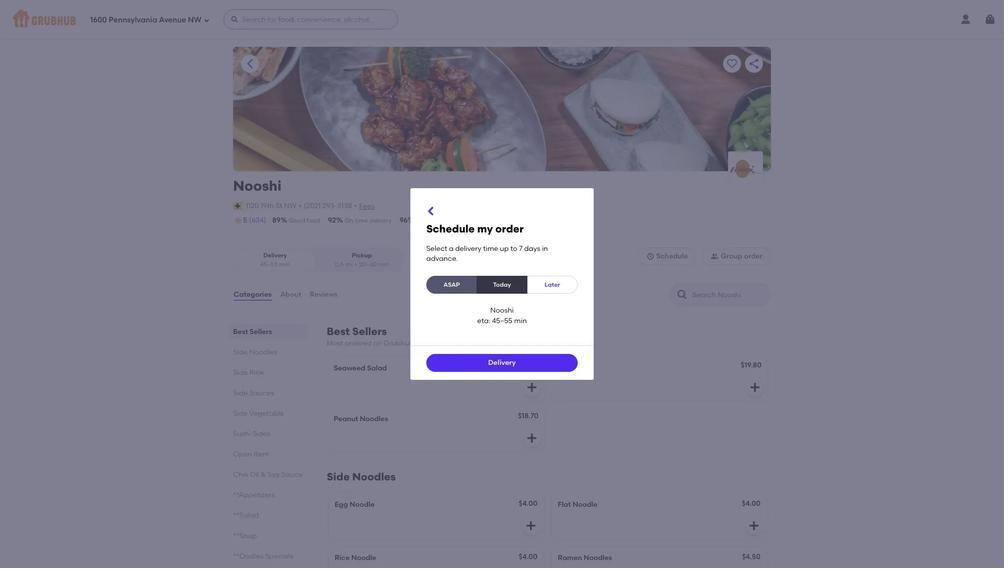 Task type: locate. For each thing, give the bounding box(es) containing it.
**soup tab
[[233, 531, 303, 542]]

0 horizontal spatial delivery
[[369, 217, 392, 224]]

sellers inside best sellers tab
[[250, 328, 272, 336]]

1 horizontal spatial nw
[[284, 202, 297, 210]]

2 horizontal spatial min
[[514, 317, 527, 325]]

best for best sellers most ordered on grubhub
[[327, 325, 350, 338]]

option group containing delivery 45–55 min
[[233, 248, 404, 273]]

side left sauces
[[233, 389, 248, 398]]

share icon image
[[749, 58, 761, 70]]

order inside button
[[745, 252, 763, 261]]

svg image
[[985, 13, 997, 25], [231, 15, 239, 23], [647, 253, 655, 261], [750, 382, 762, 394]]

1 horizontal spatial 45–55
[[492, 317, 513, 325]]

min inside nooshi eta: 45–55 min
[[514, 317, 527, 325]]

min up about
[[279, 261, 290, 268]]

92
[[328, 216, 336, 225]]

sides
[[253, 430, 270, 439]]

order
[[440, 217, 456, 224], [496, 223, 524, 235], [745, 252, 763, 261]]

1 vertical spatial schedule
[[657, 252, 688, 261]]

0 horizontal spatial delivery
[[263, 252, 287, 259]]

45–55 right 'eta:'
[[492, 317, 513, 325]]

1120 19th st nw
[[246, 202, 297, 210]]

side up sushi
[[233, 410, 248, 418]]

min inside delivery 45–55 min
[[279, 261, 290, 268]]

sellers up on
[[353, 325, 387, 338]]

delivery down 89
[[263, 252, 287, 259]]

sauces
[[250, 389, 274, 398]]

0 horizontal spatial nw
[[188, 15, 202, 24]]

nw inside the main navigation navigation
[[188, 15, 202, 24]]

5
[[243, 216, 247, 225]]

1 horizontal spatial side noodles
[[327, 471, 396, 484]]

side up egg
[[327, 471, 350, 484]]

side
[[233, 348, 248, 357], [233, 369, 248, 377], [233, 389, 248, 398], [233, 410, 248, 418], [327, 471, 350, 484]]

days
[[525, 245, 541, 253]]

min right 'eta:'
[[514, 317, 527, 325]]

1 horizontal spatial delivery
[[489, 359, 516, 367]]

peanut noodles
[[334, 415, 388, 424]]

chili oil & soy sauce tab
[[233, 470, 303, 480]]

0 vertical spatial delivery
[[263, 252, 287, 259]]

side up side rice
[[233, 348, 248, 357]]

delivery for schedule my order
[[456, 245, 482, 253]]

people icon image
[[711, 253, 719, 261]]

1 horizontal spatial rice
[[335, 554, 350, 563]]

schedule
[[427, 223, 475, 235], [657, 252, 688, 261]]

sellers up side noodles tab
[[250, 328, 272, 336]]

best up side noodles tab
[[233, 328, 248, 336]]

sellers for best sellers most ordered on grubhub
[[353, 325, 387, 338]]

0 horizontal spatial min
[[279, 261, 290, 268]]

caret left icon image
[[244, 58, 256, 70]]

delivery inside delivery 45–55 min
[[263, 252, 287, 259]]

0 vertical spatial nw
[[188, 15, 202, 24]]

subscription pass image
[[233, 202, 243, 210]]

1 vertical spatial time
[[483, 245, 499, 253]]

best inside the best sellers most ordered on grubhub
[[327, 325, 350, 338]]

schedule inside button
[[657, 252, 688, 261]]

**oodles
[[233, 553, 264, 561]]

nooshi for nooshi eta: 45–55 min
[[491, 307, 514, 315]]

group order
[[721, 252, 763, 261]]

chili
[[233, 471, 248, 479]]

1 horizontal spatial schedule
[[657, 252, 688, 261]]

min
[[279, 261, 290, 268], [378, 261, 389, 268], [514, 317, 527, 325]]

sauce
[[281, 471, 303, 479]]

nooshi up 1120
[[233, 177, 282, 194]]

noodle for flat noodle
[[573, 501, 598, 510]]

order up to
[[496, 223, 524, 235]]

side noodles up egg noodle at the bottom of the page
[[327, 471, 396, 484]]

1 horizontal spatial time
[[483, 245, 499, 253]]

0 vertical spatial time
[[355, 217, 368, 224]]

side up side sauces
[[233, 369, 248, 377]]

schedule for schedule
[[657, 252, 688, 261]]

order right correct
[[440, 217, 456, 224]]

on
[[374, 339, 382, 348]]

schedule up search icon
[[657, 252, 688, 261]]

pickup
[[352, 252, 372, 259]]

schedule up a
[[427, 223, 475, 235]]

on time delivery
[[345, 217, 392, 224]]

1 horizontal spatial delivery
[[456, 245, 482, 253]]

1 vertical spatial rice
[[335, 554, 350, 563]]

0 horizontal spatial order
[[440, 217, 456, 224]]

delivery right a
[[456, 245, 482, 253]]

delivery inside select a delivery time up to 7 days in advance.
[[456, 245, 482, 253]]

0 horizontal spatial sellers
[[250, 328, 272, 336]]

45–55
[[260, 261, 278, 268], [492, 317, 513, 325]]

0 horizontal spatial nooshi
[[233, 177, 282, 194]]

save this restaurant button
[[724, 55, 742, 73]]

noodles up egg noodle at the bottom of the page
[[352, 471, 396, 484]]

sushi
[[233, 430, 251, 439]]

1120 19th st nw button
[[245, 201, 297, 212]]

0 horizontal spatial schedule
[[427, 223, 475, 235]]

1 horizontal spatial min
[[378, 261, 389, 268]]

1 vertical spatial 45–55
[[492, 317, 513, 325]]

today
[[493, 281, 511, 288]]

option group
[[233, 248, 404, 273]]

delivery left $10.45
[[489, 359, 516, 367]]

delivery down fees button
[[369, 217, 392, 224]]

time right on
[[355, 217, 368, 224]]

noodles down best sellers tab
[[250, 348, 277, 357]]

0 horizontal spatial time
[[355, 217, 368, 224]]

sellers
[[353, 325, 387, 338], [250, 328, 272, 336]]

delivery for delivery
[[489, 359, 516, 367]]

0 vertical spatial schedule
[[427, 223, 475, 235]]

45–55 inside delivery 45–55 min
[[260, 261, 278, 268]]

1 horizontal spatial sellers
[[353, 325, 387, 338]]

min right 20–30
[[378, 261, 389, 268]]

nooshi
[[233, 177, 282, 194], [491, 307, 514, 315]]

later button
[[527, 276, 578, 294]]

best inside tab
[[233, 328, 248, 336]]

item
[[254, 451, 269, 459]]

0 horizontal spatial 45–55
[[260, 261, 278, 268]]

0 vertical spatial delivery
[[369, 217, 392, 224]]

time
[[355, 217, 368, 224], [483, 245, 499, 253]]

nw right st
[[284, 202, 297, 210]]

0 horizontal spatial best
[[233, 328, 248, 336]]

2 horizontal spatial order
[[745, 252, 763, 261]]

delivery inside button
[[489, 359, 516, 367]]

1 vertical spatial delivery
[[489, 359, 516, 367]]

noodle for egg noodle
[[350, 501, 375, 510]]

1 horizontal spatial best
[[327, 325, 350, 338]]

1 vertical spatial nooshi
[[491, 307, 514, 315]]

side noodles down best sellers
[[233, 348, 277, 357]]

best sellers most ordered on grubhub
[[327, 325, 414, 348]]

nooshi for nooshi
[[233, 177, 282, 194]]

1 vertical spatial delivery
[[456, 245, 482, 253]]

nw inside button
[[284, 202, 297, 210]]

89
[[272, 216, 281, 225]]

categories button
[[233, 277, 272, 313]]

search icon image
[[677, 289, 689, 301]]

group order button
[[703, 248, 771, 266]]

0 vertical spatial nooshi
[[233, 177, 282, 194]]

a
[[449, 245, 454, 253]]

$4.00 for flat noodle
[[742, 500, 761, 509]]

0 horizontal spatial side noodles
[[233, 348, 277, 357]]

fees button
[[359, 201, 375, 212]]

sellers inside the best sellers most ordered on grubhub
[[353, 325, 387, 338]]

correct order
[[416, 217, 456, 224]]

order right "group"
[[745, 252, 763, 261]]

st
[[276, 202, 283, 210]]

noodles
[[250, 348, 277, 357], [360, 415, 388, 424], [352, 471, 396, 484], [584, 554, 612, 563]]

• (202) 293-3138 • fees
[[299, 202, 375, 211]]

grubhub
[[384, 339, 414, 348]]

nooshi up 'eta:'
[[491, 307, 514, 315]]

nw right the 'avenue' at top left
[[188, 15, 202, 24]]

noodle
[[350, 501, 375, 510], [573, 501, 598, 510], [352, 554, 377, 563]]

time left up
[[483, 245, 499, 253]]

food
[[307, 217, 320, 224]]

$4.00 for egg noodle
[[519, 500, 538, 509]]

3138
[[338, 202, 352, 210]]

pickup 0.6 mi • 20–30 min
[[335, 252, 389, 268]]

on
[[345, 217, 354, 224]]

1 horizontal spatial nooshi
[[491, 307, 514, 315]]

nw for 1600 pennsylvania avenue nw
[[188, 15, 202, 24]]

roll
[[574, 364, 587, 373]]

select
[[427, 245, 448, 253]]

**appetizers
[[233, 491, 275, 500]]

about button
[[280, 277, 302, 313]]

nooshi eta: 45–55 min
[[478, 307, 527, 325]]

•
[[299, 202, 302, 210], [354, 202, 357, 210], [355, 261, 357, 268]]

order for correct order
[[440, 217, 456, 224]]

0 horizontal spatial rice
[[250, 369, 264, 377]]

20–30
[[359, 261, 377, 268]]

to
[[511, 245, 518, 253]]

asap
[[444, 281, 460, 288]]

open item tab
[[233, 450, 303, 460]]

nw for 1120 19th st nw
[[284, 202, 297, 210]]

sushi sides tab
[[233, 429, 303, 440]]

side rice
[[233, 369, 264, 377]]

0 vertical spatial side noodles
[[233, 348, 277, 357]]

noodles right peanut
[[360, 415, 388, 424]]

delivery button
[[427, 354, 578, 372]]

star icon image
[[233, 216, 243, 226]]

good
[[289, 217, 305, 224]]

best up most
[[327, 325, 350, 338]]

ramen noodles
[[558, 554, 612, 563]]

0 vertical spatial rice
[[250, 369, 264, 377]]

• right mi
[[355, 261, 357, 268]]

svg image
[[204, 17, 210, 23], [426, 205, 438, 217], [526, 382, 538, 394], [526, 433, 538, 445], [525, 520, 537, 532], [749, 520, 761, 532]]

delivery
[[263, 252, 287, 259], [489, 359, 516, 367]]

order for group order
[[745, 252, 763, 261]]

side sauces
[[233, 389, 274, 398]]

45–55 up "categories" at the left bottom of the page
[[260, 261, 278, 268]]

best sellers tab
[[233, 327, 303, 337]]

schedule my order
[[427, 223, 524, 235]]

1 vertical spatial nw
[[284, 202, 297, 210]]

0 vertical spatial 45–55
[[260, 261, 278, 268]]

side noodles
[[233, 348, 277, 357], [327, 471, 396, 484]]

nooshi inside nooshi eta: 45–55 min
[[491, 307, 514, 315]]



Task type: vqa. For each thing, say whether or not it's contained in the screenshot.
92 Correct order
no



Task type: describe. For each thing, give the bounding box(es) containing it.
side for side sauces tab
[[233, 389, 248, 398]]

delivery for 92
[[369, 217, 392, 224]]

jedi roll
[[557, 364, 587, 373]]

rice noodle
[[335, 554, 377, 563]]

1600 pennsylvania avenue nw
[[90, 15, 202, 24]]

in
[[542, 245, 548, 253]]

eta:
[[478, 317, 491, 325]]

pennsylvania
[[109, 15, 157, 24]]

egg
[[335, 501, 348, 510]]

vegetable
[[249, 410, 284, 418]]

delivery for delivery 45–55 min
[[263, 252, 287, 259]]

most
[[327, 339, 343, 348]]

7
[[519, 245, 523, 253]]

noodles right ramen on the bottom right of page
[[584, 554, 612, 563]]

1600
[[90, 15, 107, 24]]

**soup
[[233, 532, 257, 541]]

(202)
[[304, 202, 321, 210]]

open
[[233, 451, 252, 459]]

sellers for best sellers
[[250, 328, 272, 336]]

side for the 'side rice' tab
[[233, 369, 248, 377]]

$4.00 for rice noodle
[[519, 553, 538, 562]]

later
[[545, 281, 560, 288]]

seaweed
[[334, 364, 366, 373]]

oil
[[250, 471, 259, 479]]

peanut
[[334, 415, 358, 424]]

time inside select a delivery time up to 7 days in advance.
[[483, 245, 499, 253]]

advance.
[[427, 255, 458, 263]]

best sellers
[[233, 328, 272, 336]]

0.6
[[335, 261, 344, 268]]

$4.50
[[743, 553, 761, 562]]

mi
[[346, 261, 353, 268]]

group
[[721, 252, 743, 261]]

**salad tab
[[233, 511, 303, 521]]

select a delivery time up to 7 days in advance.
[[427, 245, 548, 263]]

nooshi logo image
[[729, 157, 764, 180]]

&
[[261, 471, 266, 479]]

ordered
[[345, 339, 372, 348]]

rice inside tab
[[250, 369, 264, 377]]

min inside pickup 0.6 mi • 20–30 min
[[378, 261, 389, 268]]

side sauces tab
[[233, 388, 303, 399]]

good food
[[289, 217, 320, 224]]

side vegetable tab
[[233, 409, 303, 419]]

• right the 3138
[[354, 202, 357, 210]]

side noodles inside tab
[[233, 348, 277, 357]]

jedi
[[557, 364, 572, 373]]

(202) 293-3138 button
[[304, 201, 352, 211]]

specials
[[265, 553, 294, 561]]

side vegetable
[[233, 410, 284, 418]]

chili oil & soy sauce
[[233, 471, 303, 479]]

$18.70
[[518, 412, 539, 421]]

delivery 45–55 min
[[260, 252, 290, 268]]

293-
[[323, 202, 338, 210]]

egg noodle
[[335, 501, 375, 510]]

ramen
[[558, 554, 582, 563]]

reviews button
[[310, 277, 338, 313]]

45–55 inside nooshi eta: 45–55 min
[[492, 317, 513, 325]]

1120
[[246, 202, 259, 210]]

flat
[[558, 501, 571, 510]]

schedule button
[[638, 248, 697, 266]]

**salad
[[233, 512, 259, 520]]

side rice tab
[[233, 368, 303, 378]]

• left '(202)'
[[299, 202, 302, 210]]

reviews
[[310, 291, 338, 299]]

$10.45
[[518, 361, 539, 370]]

salad
[[367, 364, 387, 373]]

noodle for rice noodle
[[352, 554, 377, 563]]

about
[[280, 291, 302, 299]]

side for side noodles tab
[[233, 348, 248, 357]]

main navigation navigation
[[0, 0, 1005, 39]]

fees
[[359, 202, 375, 211]]

1 vertical spatial side noodles
[[327, 471, 396, 484]]

**oodles specials
[[233, 553, 294, 561]]

19th
[[261, 202, 274, 210]]

1 horizontal spatial order
[[496, 223, 524, 235]]

schedule for schedule my order
[[427, 223, 475, 235]]

• inside pickup 0.6 mi • 20–30 min
[[355, 261, 357, 268]]

avenue
[[159, 15, 186, 24]]

best for best sellers
[[233, 328, 248, 336]]

open item
[[233, 451, 269, 459]]

categories
[[234, 291, 272, 299]]

flat noodle
[[558, 501, 598, 510]]

$19.80
[[741, 361, 762, 370]]

asap button
[[427, 276, 477, 294]]

(634)
[[249, 216, 266, 225]]

side noodles tab
[[233, 347, 303, 358]]

side for side vegetable tab
[[233, 410, 248, 418]]

Search Nooshi search field
[[692, 291, 768, 300]]

soy
[[268, 471, 280, 479]]

**appetizers tab
[[233, 490, 303, 501]]

svg image inside the main navigation navigation
[[204, 17, 210, 23]]

svg image inside the schedule button
[[647, 253, 655, 261]]

correct
[[416, 217, 439, 224]]

noodles inside tab
[[250, 348, 277, 357]]

sushi sides
[[233, 430, 270, 439]]

my
[[478, 223, 493, 235]]

save this restaurant image
[[727, 58, 739, 70]]

seaweed salad
[[334, 364, 387, 373]]

**oodles specials tab
[[233, 552, 303, 562]]



